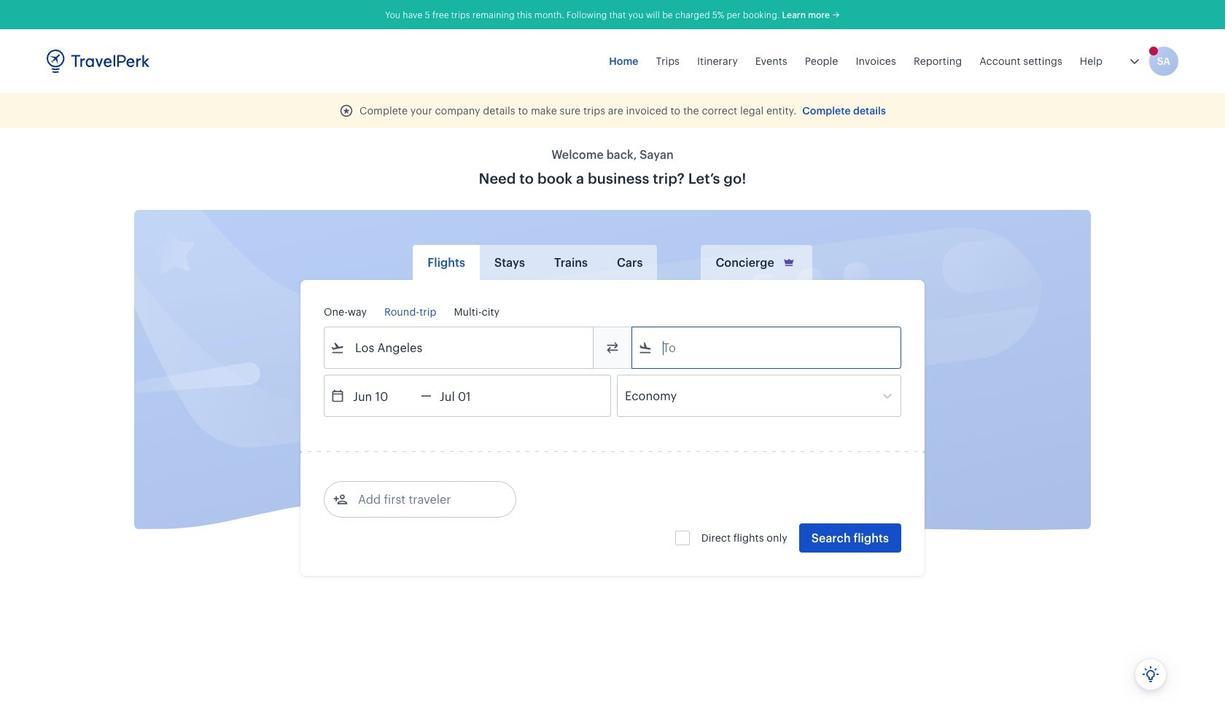 Task type: locate. For each thing, give the bounding box(es) containing it.
From search field
[[345, 336, 574, 360]]

Return text field
[[432, 376, 508, 417]]

Add first traveler search field
[[348, 488, 500, 511]]

To search field
[[653, 336, 882, 360]]

Depart text field
[[345, 376, 421, 417]]



